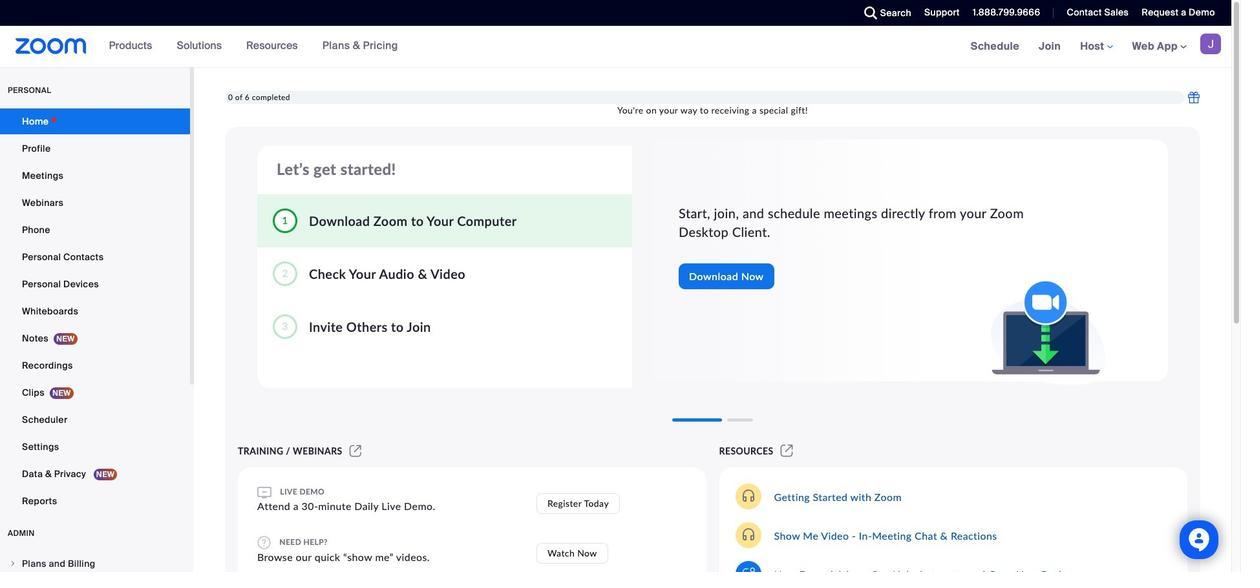 Task type: locate. For each thing, give the bounding box(es) containing it.
window new image
[[348, 446, 363, 457]]

menu item
[[0, 552, 190, 573]]

product information navigation
[[99, 26, 408, 67]]

meetings navigation
[[961, 26, 1232, 68]]

right image
[[9, 561, 17, 568]]

banner
[[0, 26, 1232, 68]]



Task type: vqa. For each thing, say whether or not it's contained in the screenshot.
second Show options image from the right
no



Task type: describe. For each thing, give the bounding box(es) containing it.
personal menu menu
[[0, 109, 190, 516]]

profile picture image
[[1201, 34, 1221, 54]]

zoom logo image
[[16, 38, 86, 54]]

window new image
[[779, 446, 795, 457]]



